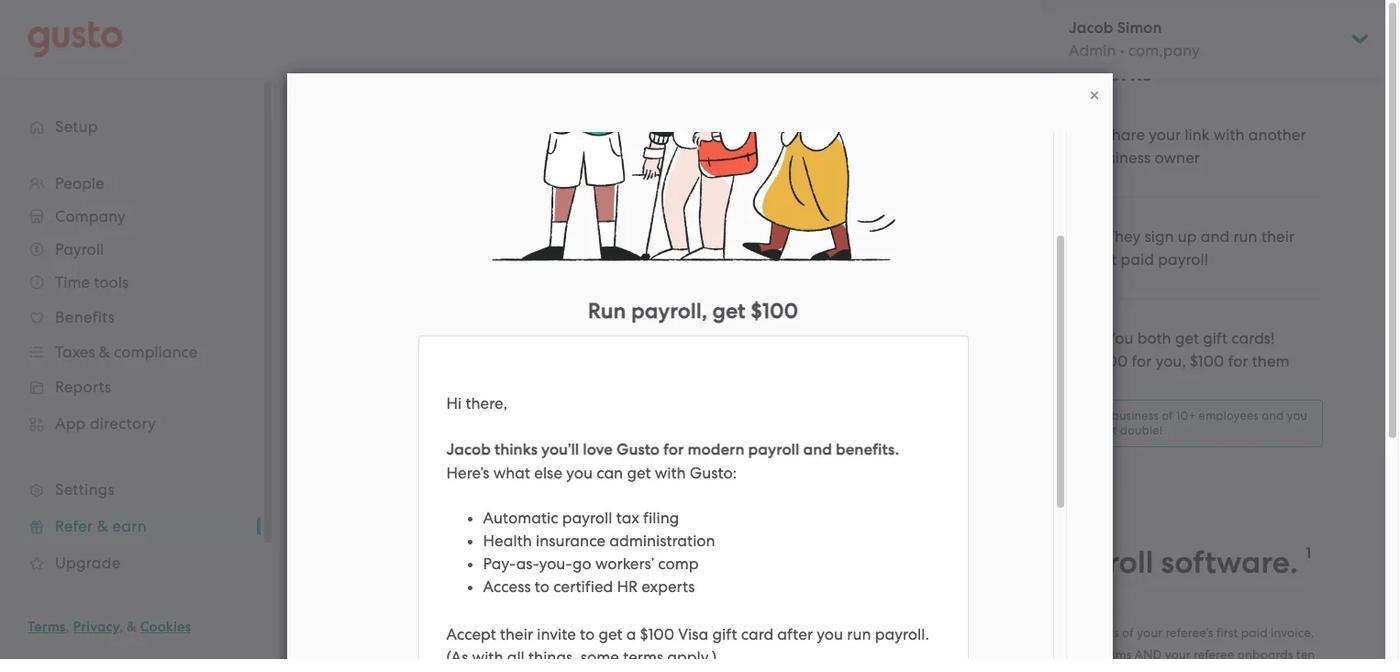 Task type: locate. For each thing, give the bounding box(es) containing it.
1 horizontal spatial for
[[1132, 352, 1152, 370]]

for inside to qualify, your referee must sign up for gusto by january 31st, 2024 and run one or more paid payrolls. within thirty (30) calendar days of your referee's first paid invoice, you will receive a $500 visa gift card and your referee will receive a $100 visa gift card. additionally, if you qualify pursuant to these terms and your referee onboards te
[[549, 625, 565, 640]]

1 vertical spatial run
[[759, 625, 779, 640]]

1 horizontal spatial first
[[1216, 625, 1238, 640]]

0 horizontal spatial receive
[[384, 647, 425, 660]]

for
[[1132, 352, 1152, 370], [1228, 352, 1248, 370], [549, 625, 565, 640]]

0 vertical spatial up
[[1178, 227, 1197, 246]]

for left you,
[[1132, 352, 1152, 370]]

of inside to qualify, your referee must sign up for gusto by january 31st, 2024 and run one or more paid payrolls. within thirty (30) calendar days of your referee's first paid invoice, you will receive a $500 visa gift card and your referee will receive a $100 visa gift card. additionally, if you qualify pursuant to these terms and your referee onboards te
[[1122, 625, 1134, 640]]

paid up the additionally,
[[855, 625, 882, 640]]

first inside to qualify, your referee must sign up for gusto by january 31st, 2024 and run one or more paid payrolls. within thirty (30) calendar days of your referee's first paid invoice, you will receive a $500 visa gift card and your referee will receive a $100 visa gift card. additionally, if you qualify pursuant to these terms and your referee onboards te
[[1216, 625, 1238, 640]]

sign
[[1145, 227, 1174, 246], [504, 625, 527, 640]]

by right invite
[[441, 254, 468, 282]]

sign inside to qualify, your referee must sign up for gusto by january 31st, 2024 and run one or more paid payrolls. within thirty (30) calendar days of your referee's first paid invoice, you will receive a $500 visa gift card and your referee will receive a $100 visa gift card. additionally, if you qualify pursuant to these terms and your referee onboards te
[[504, 625, 527, 640]]

, left &
[[119, 619, 123, 636]]

1 vertical spatial business
[[1112, 409, 1159, 423]]

0 horizontal spatial up
[[530, 625, 545, 640]]

0 vertical spatial payroll
[[1158, 250, 1208, 269]]

0 horizontal spatial link
[[892, 152, 917, 171]]

0 horizontal spatial will
[[362, 647, 381, 660]]

email
[[474, 254, 535, 282]]

will down the 'january'
[[651, 647, 670, 660]]

will down qualify, at left
[[362, 647, 381, 660]]

it
[[1068, 59, 1083, 87]]

terms link
[[28, 619, 66, 636]]

and
[[1201, 227, 1230, 246], [1262, 409, 1284, 423], [733, 625, 756, 640], [552, 647, 575, 660]]

twitter
[[596, 198, 639, 214]]

paid inside they sign up and run their first paid payroll
[[1121, 250, 1154, 269]]

card.
[[809, 647, 838, 660]]

1 horizontal spatial link
[[1185, 126, 1210, 144]]

1 vertical spatial first
[[1216, 625, 1238, 640]]

0 horizontal spatial ,
[[66, 619, 70, 636]]

1 horizontal spatial another
[[1248, 126, 1306, 144]]

1 horizontal spatial paid
[[1121, 250, 1154, 269]]

in
[[798, 544, 824, 581]]

business down share
[[1090, 148, 1151, 167]]

2 horizontal spatial you
[[1287, 409, 1307, 423]]

for left the gusto
[[549, 625, 565, 640]]

a
[[1101, 409, 1109, 423], [428, 647, 436, 660], [717, 647, 725, 660]]

up
[[1178, 227, 1197, 246], [530, 625, 545, 640]]

1 horizontal spatial ,
[[119, 619, 123, 636]]

your up owner at the right of the page
[[1149, 126, 1181, 144]]

your
[[1149, 126, 1181, 144], [400, 625, 426, 640], [1137, 625, 1162, 640], [578, 647, 604, 660], [1165, 647, 1190, 660]]

0 horizontal spatial both
[[1069, 424, 1095, 437]]

you down the to
[[338, 647, 359, 660]]

how
[[1013, 59, 1062, 87]]

1 vertical spatial of
[[1122, 625, 1134, 640]]

referee's
[[1166, 625, 1213, 640]]

link inside share your link with another business owner
[[1185, 126, 1210, 144]]

of right the days in the right of the page
[[1122, 625, 1134, 640]]

receive down 31st,
[[673, 647, 714, 660]]

gift inside you both get gift cards! $500 for you, $100 for them
[[1203, 329, 1228, 348]]

referee down the 'january'
[[607, 647, 648, 660]]

1 horizontal spatial you
[[927, 647, 949, 660]]

receive
[[384, 647, 425, 660], [673, 647, 714, 660]]

1 vertical spatial up
[[530, 625, 545, 640]]

, left privacy link
[[66, 619, 70, 636]]

2 vertical spatial business
[[921, 544, 1044, 581]]

sign right must
[[504, 625, 527, 640]]

facebook
[[520, 198, 582, 214]]

and left their
[[1201, 227, 1230, 246]]

1 horizontal spatial sign
[[1145, 227, 1174, 246]]

january
[[622, 625, 670, 640]]

0 horizontal spatial referee
[[429, 625, 469, 640]]

double!
[[1120, 424, 1163, 437]]

first inside they sign up and run their first paid payroll
[[1090, 250, 1117, 269]]

both up you,
[[1137, 329, 1171, 348]]

$100 right you,
[[1190, 352, 1224, 370]]

1 horizontal spatial up
[[1178, 227, 1197, 246]]

business up thirty
[[921, 544, 1044, 581]]

get inside you both get gift cards! $500 for you, $100 for them
[[1175, 329, 1199, 348]]

None field
[[375, 144, 809, 184]]

and right 'card'
[[552, 647, 575, 660]]

linkedin button
[[647, 197, 712, 215]]

sign right they
[[1145, 227, 1174, 246]]

sign inside they sign up and run their first paid payroll
[[1145, 227, 1174, 246]]

2024
[[701, 625, 730, 640]]

copy link
[[851, 152, 917, 171]]

run left their
[[1233, 227, 1258, 246]]

by right the gusto
[[605, 625, 619, 640]]

0 horizontal spatial visa
[[473, 647, 497, 660]]

another right the add
[[445, 414, 503, 433]]

these
[[1065, 647, 1096, 660]]

first
[[1090, 250, 1117, 269], [1216, 625, 1238, 640]]

invite by email
[[375, 254, 535, 282]]

copy
[[851, 152, 888, 171]]

link
[[1185, 126, 1210, 144], [892, 152, 917, 171]]

gift down one
[[786, 647, 806, 660]]

document
[[287, 73, 1112, 660]]

software.
[[1161, 544, 1298, 581]]

$500 inside to qualify, your referee must sign up for gusto by january 31st, 2024 and run one or more paid payrolls. within thirty (30) calendar days of your referee's first paid invoice, you will receive a $500 visa gift card and your referee will receive a $100 visa gift card. additionally, if you qualify pursuant to these terms and your referee onboards te
[[439, 647, 470, 660]]

you down them
[[1287, 409, 1307, 423]]

&
[[127, 619, 137, 636]]

2 , from the left
[[119, 619, 123, 636]]

of inside 'refer a business of 10+ employees and you both get double!'
[[1162, 409, 1173, 423]]

0 horizontal spatial sign
[[504, 625, 527, 640]]

payrolls.
[[885, 625, 933, 640]]

0 horizontal spatial first
[[1090, 250, 1117, 269]]

paid down they
[[1121, 250, 1154, 269]]

receive down qualify, at left
[[384, 647, 425, 660]]

and right employees
[[1262, 409, 1284, 423]]

1 vertical spatial by
[[605, 625, 619, 640]]

0 vertical spatial run
[[1233, 227, 1258, 246]]

1 vertical spatial enter email address email field
[[375, 353, 940, 393]]

of
[[1162, 409, 1173, 423], [1122, 625, 1134, 640]]

satisfaction.
[[407, 544, 588, 581]]

run
[[1233, 227, 1258, 246], [759, 625, 779, 640]]

0 horizontal spatial by
[[441, 254, 468, 282]]

calendar
[[1037, 625, 1089, 640]]

2 will from the left
[[651, 647, 670, 660]]

and
[[1135, 647, 1162, 660]]

share
[[1103, 126, 1145, 144]]

0 horizontal spatial of
[[1122, 625, 1134, 640]]

days
[[1092, 625, 1119, 640]]

$500 inside you both get gift cards! $500 for you, $100 for them
[[1090, 352, 1128, 370]]

$500
[[1090, 352, 1128, 370], [439, 647, 470, 660]]

0 vertical spatial of
[[1162, 409, 1173, 423]]

0 vertical spatial $500
[[1090, 352, 1128, 370]]

0 horizontal spatial $100
[[728, 647, 756, 660]]

an illustration of a handshake image
[[1024, 226, 1070, 271]]

business
[[1090, 148, 1151, 167], [1112, 409, 1159, 423], [921, 544, 1044, 581]]

1 horizontal spatial by
[[605, 625, 619, 640]]

your down the gusto
[[578, 647, 604, 660]]

1 vertical spatial payroll
[[1051, 544, 1154, 581]]

0 vertical spatial another
[[1248, 126, 1306, 144]]

referee left must
[[429, 625, 469, 640]]

1 vertical spatial sign
[[504, 625, 527, 640]]

another right with
[[1248, 126, 1306, 144]]

up right they
[[1178, 227, 1197, 246]]

you
[[1287, 409, 1307, 423], [338, 647, 359, 660], [927, 647, 949, 660]]

1 horizontal spatial receive
[[673, 647, 714, 660]]

0 vertical spatial enter email address email field
[[375, 302, 940, 342]]

0 horizontal spatial payroll
[[1051, 544, 1154, 581]]

$500 left 'card'
[[439, 647, 470, 660]]

get inside 'refer a business of 10+ employees and you both get double!'
[[1099, 424, 1117, 437]]

up inside to qualify, your referee must sign up for gusto by january 31st, 2024 and run one or more paid payrolls. within thirty (30) calendar days of your referee's first paid invoice, you will receive a $500 visa gift card and your referee will receive a $100 visa gift card. additionally, if you qualify pursuant to these terms and your referee onboards te
[[530, 625, 545, 640]]

1 horizontal spatial $500
[[1090, 352, 1128, 370]]

another
[[1248, 126, 1306, 144], [445, 414, 503, 433]]

card
[[523, 647, 549, 660]]

get
[[1175, 329, 1199, 348], [1099, 424, 1117, 437]]

link up owner at the right of the page
[[1185, 126, 1210, 144]]

payroll up you both get gift cards! $500 for you, $100 for them on the right
[[1158, 250, 1208, 269]]

gift left cards!
[[1203, 329, 1228, 348]]

gift
[[1203, 329, 1228, 348], [500, 647, 520, 660], [786, 647, 806, 660]]

0 horizontal spatial another
[[445, 414, 503, 433]]

0 vertical spatial get
[[1175, 329, 1199, 348]]

0 horizontal spatial get
[[1099, 424, 1117, 437]]

0 vertical spatial first
[[1090, 250, 1117, 269]]

will
[[362, 647, 381, 660], [651, 647, 670, 660]]

both inside 'refer a business of 10+ employees and you both get double!'
[[1069, 424, 1095, 437]]

0 horizontal spatial paid
[[855, 625, 882, 640]]

for down cards!
[[1228, 352, 1248, 370]]

facebook button
[[514, 197, 589, 215]]

of left 10+
[[1162, 409, 1173, 423]]

by
[[441, 254, 468, 282], [605, 625, 619, 640]]

$100 inside to qualify, your referee must sign up for gusto by january 31st, 2024 and run one or more paid payrolls. within thirty (30) calendar days of your referee's first paid invoice, you will receive a $500 visa gift card and your referee will receive a $100 visa gift card. additionally, if you qualify pursuant to these terms and your referee onboards te
[[728, 647, 756, 660]]

0 vertical spatial by
[[441, 254, 468, 282]]

payroll
[[1158, 250, 1208, 269], [1051, 544, 1154, 581]]

cookies button
[[140, 617, 191, 639]]

10+
[[1176, 409, 1196, 423]]

twitter button
[[589, 197, 647, 215]]

visa down must
[[473, 647, 497, 660]]

0 vertical spatial sign
[[1145, 227, 1174, 246]]

works
[[1088, 59, 1152, 87]]

up up 'card'
[[530, 625, 545, 640]]

they sign up and run their first paid payroll
[[1090, 227, 1295, 269]]

1 horizontal spatial payroll
[[1158, 250, 1208, 269]]

your right qualify, at left
[[400, 625, 426, 640]]

payroll inside they sign up and run their first paid payroll
[[1158, 250, 1208, 269]]

1 vertical spatial $100
[[728, 647, 756, 660]]

you
[[1106, 329, 1133, 348]]

1 horizontal spatial gift
[[786, 647, 806, 660]]

business inside 'refer a business of 10+ employees and you both get double!'
[[1112, 409, 1159, 423]]

link right copy
[[892, 152, 917, 171]]

business up double!
[[1112, 409, 1159, 423]]

0 horizontal spatial $500
[[439, 647, 470, 660]]

with
[[1213, 126, 1245, 144]]

both down 'refer'
[[1069, 424, 1095, 437]]

referee down referee's
[[1194, 647, 1234, 660]]

their
[[1261, 227, 1295, 246]]

2 horizontal spatial a
[[1101, 409, 1109, 423]]

$100 down '2024'
[[728, 647, 756, 660]]

1 vertical spatial $500
[[439, 647, 470, 660]]

1 horizontal spatial run
[[1233, 227, 1258, 246]]

1 vertical spatial another
[[445, 414, 503, 433]]

1 horizontal spatial of
[[1162, 409, 1173, 423]]

add another button
[[389, 407, 503, 444]]

1 visa from the left
[[473, 647, 497, 660]]

first down they
[[1090, 250, 1117, 269]]

cookies
[[140, 619, 191, 636]]

2 horizontal spatial gift
[[1203, 329, 1228, 348]]

1 horizontal spatial both
[[1137, 329, 1171, 348]]

gift left 'card'
[[500, 647, 520, 660]]

0 horizontal spatial for
[[549, 625, 565, 640]]

2 horizontal spatial for
[[1228, 352, 1248, 370]]

get left double!
[[1099, 424, 1117, 437]]

to
[[338, 625, 351, 640]]

1 vertical spatial both
[[1069, 424, 1095, 437]]

1 horizontal spatial will
[[651, 647, 670, 660]]

to qualify, your referee must sign up for gusto by january 31st, 2024 and run one or more paid payrolls. within thirty (30) calendar days of your referee's first paid invoice, you will receive a $500 visa gift card and your referee will receive a $100 visa gift card. additionally, if you qualify pursuant to these terms and your referee onboards te
[[338, 625, 1321, 660]]

0 horizontal spatial a
[[428, 647, 436, 660]]

business inside share your link with another business owner
[[1090, 148, 1151, 167]]

run left one
[[759, 625, 779, 640]]

1 vertical spatial link
[[892, 152, 917, 171]]

paid
[[1121, 250, 1154, 269], [855, 625, 882, 640], [1241, 625, 1268, 640]]

visa down one
[[759, 647, 783, 660]]

2 receive from the left
[[673, 647, 714, 660]]

onboards
[[1237, 647, 1293, 660]]

both inside you both get gift cards! $500 for you, $100 for them
[[1137, 329, 1171, 348]]

paid up onboards
[[1241, 625, 1268, 640]]

Enter email address email field
[[375, 302, 940, 342], [375, 353, 940, 393]]

2 enter email address email field from the top
[[375, 353, 940, 393]]

$500 down you
[[1090, 352, 1128, 370]]

1 horizontal spatial visa
[[759, 647, 783, 660]]

1 vertical spatial get
[[1099, 424, 1117, 437]]

1 horizontal spatial $100
[[1190, 352, 1224, 370]]

,
[[66, 619, 70, 636], [119, 619, 123, 636]]

your down referee's
[[1165, 647, 1190, 660]]

privacy link
[[73, 619, 119, 636]]

payroll up the days in the right of the page
[[1051, 544, 1154, 581]]

0 vertical spatial business
[[1090, 148, 1151, 167]]

0 vertical spatial link
[[1185, 126, 1210, 144]]

first right referee's
[[1216, 625, 1238, 640]]

you right if
[[927, 647, 949, 660]]

get up you,
[[1175, 329, 1199, 348]]

additionally,
[[841, 647, 914, 660]]

0 vertical spatial both
[[1137, 329, 1171, 348]]

1 horizontal spatial get
[[1175, 329, 1199, 348]]

0 horizontal spatial run
[[759, 625, 779, 640]]

0 vertical spatial $100
[[1190, 352, 1224, 370]]



Task type: describe. For each thing, give the bounding box(es) containing it.
them
[[1252, 352, 1290, 370]]

owner
[[1155, 148, 1200, 167]]

1 enter email address email field from the top
[[375, 302, 940, 342]]

$100 inside you both get gift cards! $500 for you, $100 for them
[[1190, 352, 1224, 370]]

up inside they sign up and run their first paid payroll
[[1178, 227, 1197, 246]]

or
[[807, 625, 819, 640]]

to
[[1050, 647, 1062, 660]]

and inside they sign up and run their first paid payroll
[[1201, 227, 1230, 246]]

within
[[936, 625, 974, 640]]

99% satisfaction. highest score in small-business payroll software. 1
[[338, 544, 1311, 581]]

terms
[[1099, 647, 1132, 660]]

module__icon___go7vc image
[[1087, 88, 1101, 103]]

1 will from the left
[[362, 647, 381, 660]]

add another
[[411, 414, 503, 433]]

2x
[[1021, 404, 1058, 442]]

you inside 'refer a business of 10+ employees and you both get double!'
[[1287, 409, 1307, 423]]

and right '2024'
[[733, 625, 756, 640]]

account menu element
[[1045, 0, 1372, 78]]

score
[[714, 544, 790, 581]]

link inside button
[[892, 152, 917, 171]]

one
[[782, 625, 804, 640]]

by inside to qualify, your referee must sign up for gusto by january 31st, 2024 and run one or more paid payrolls. within thirty (30) calendar days of your referee's first paid invoice, you will receive a $500 visa gift card and your referee will receive a $100 visa gift card. additionally, if you qualify pursuant to these terms and your referee onboards te
[[605, 625, 619, 640]]

31st,
[[673, 625, 698, 640]]

and inside 'refer a business of 10+ employees and you both get double!'
[[1262, 409, 1284, 423]]

terms , privacy , & cookies
[[28, 619, 191, 636]]

0 horizontal spatial gift
[[500, 647, 520, 660]]

qualify
[[952, 647, 992, 660]]

terms
[[28, 619, 66, 636]]

pursuant
[[995, 647, 1047, 660]]

run inside they sign up and run their first paid payroll
[[1233, 227, 1258, 246]]

invoice,
[[1271, 625, 1314, 640]]

run inside to qualify, your referee must sign up for gusto by january 31st, 2024 and run one or more paid payrolls. within thirty (30) calendar days of your referee's first paid invoice, you will receive a $500 visa gift card and your referee will receive a $100 visa gift card. additionally, if you qualify pursuant to these terms and your referee onboards te
[[759, 625, 779, 640]]

an illustration of a heart image
[[1024, 124, 1070, 170]]

must
[[472, 625, 501, 640]]

add
[[411, 414, 442, 433]]

your up and
[[1137, 625, 1162, 640]]

copy link button
[[820, 144, 948, 181]]

invite
[[375, 254, 436, 282]]

another inside button
[[445, 414, 503, 433]]

privacy
[[73, 619, 119, 636]]

more
[[822, 625, 852, 640]]

you,
[[1156, 352, 1186, 370]]

1 horizontal spatial a
[[717, 647, 725, 660]]

1 receive from the left
[[384, 647, 425, 660]]

2x list
[[1013, 95, 1323, 448]]

you both get gift cards! $500 for you, $100 for them
[[1090, 329, 1290, 370]]

1 , from the left
[[66, 619, 70, 636]]

your inside share your link with another business owner
[[1149, 126, 1181, 144]]

2 horizontal spatial paid
[[1241, 625, 1268, 640]]

1
[[1306, 544, 1311, 563]]

linkedin
[[653, 198, 705, 214]]

gusto
[[568, 625, 602, 640]]

refer
[[1069, 409, 1098, 423]]

share your link with another business owner
[[1090, 126, 1306, 167]]

(30)
[[1011, 625, 1034, 640]]

0 horizontal spatial you
[[338, 647, 359, 660]]

an illustration of a gift image
[[1024, 327, 1070, 372]]

another inside share your link with another business owner
[[1248, 126, 1306, 144]]

1 horizontal spatial referee
[[607, 647, 648, 660]]

qualify,
[[354, 625, 397, 640]]

2 horizontal spatial referee
[[1194, 647, 1234, 660]]

a inside 'refer a business of 10+ employees and you both get double!'
[[1101, 409, 1109, 423]]

they
[[1106, 227, 1141, 246]]

employees
[[1199, 409, 1259, 423]]

99%
[[338, 544, 400, 581]]

how it works
[[1013, 59, 1152, 87]]

home image
[[28, 21, 123, 57]]

small-
[[832, 544, 921, 581]]

refer a business of 10+ employees and you both get double!
[[1069, 409, 1307, 437]]

if
[[917, 647, 924, 660]]

thirty
[[977, 625, 1008, 640]]

highest
[[596, 544, 707, 581]]

cards!
[[1232, 329, 1275, 348]]

2 visa from the left
[[759, 647, 783, 660]]



Task type: vqa. For each thing, say whether or not it's contained in the screenshot.
right running
no



